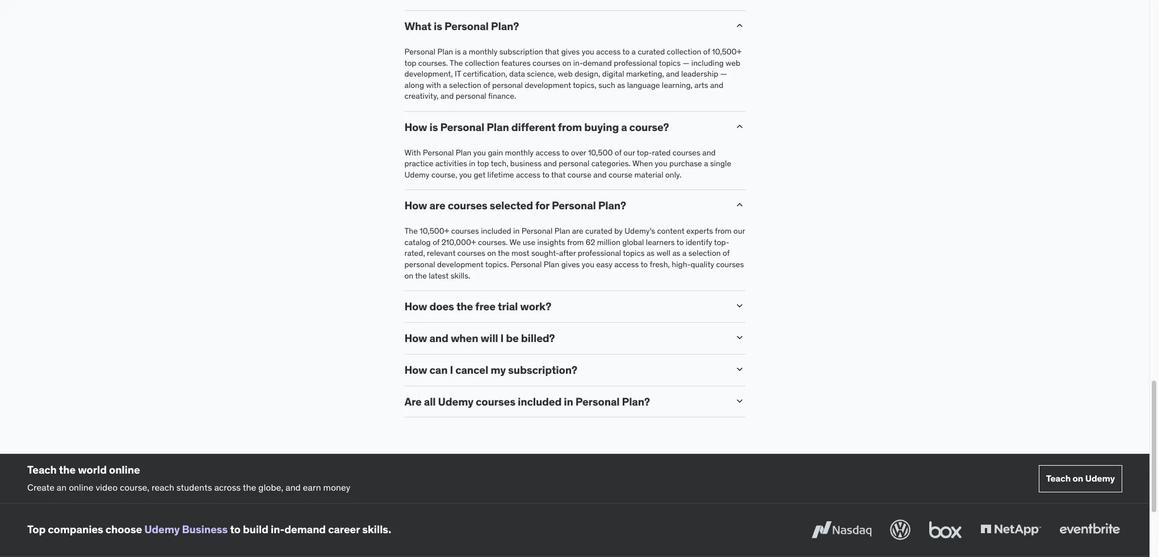 Task type: vqa. For each thing, say whether or not it's contained in the screenshot.
topmost 'courses.'
yes



Task type: describe. For each thing, give the bounding box(es) containing it.
you down 'rated'
[[655, 159, 668, 169]]

a right with
[[443, 80, 448, 90]]

such
[[599, 80, 616, 90]]

netapp image
[[979, 518, 1044, 543]]

courses up 210,000+
[[452, 226, 479, 236]]

in- inside "personal plan is a monthly subscription that gives you access to a curated collection of 10,500+ top courses. the collection features courses on in-demand professional topics — including web development, it certification, data science, web design, digital marketing, and leadership — along with a selection of personal development topics, such as language learning, arts and creativity, and personal finance."
[[574, 58, 583, 68]]

topics,
[[573, 80, 597, 90]]

0 vertical spatial i
[[501, 332, 504, 345]]

0 horizontal spatial i
[[450, 363, 453, 377]]

0 horizontal spatial skills.
[[362, 523, 391, 537]]

udemy's
[[625, 226, 656, 236]]

topics.
[[486, 260, 509, 270]]

courses right "quality"
[[717, 260, 745, 270]]

personal up finance.
[[492, 80, 523, 90]]

10,500+ inside "personal plan is a monthly subscription that gives you access to a curated collection of 10,500+ top courses. the collection features courses on in-demand professional topics — including web development, it certification, data science, web design, digital marketing, and leadership — along with a selection of personal development topics, such as language learning, arts and creativity, and personal finance."
[[713, 47, 742, 57]]

courses down 210,000+
[[458, 249, 486, 259]]

and inside the teach the world online create an online video course, reach students across the globe, and earn money
[[286, 482, 301, 494]]

the 10,500+ courses included in personal plan are curated by udemy's content experts from our catalog of 210,000+ courses. we use insights from 62 million global learners to identify top- rated, relevant courses on the most sought-after professional topics as well as a selection of personal development topics. personal plan gives you easy access to fresh, high-quality courses on the latest skills.
[[405, 226, 746, 281]]

you left gain
[[474, 148, 486, 158]]

the left globe, at the left bottom of page
[[243, 482, 256, 494]]

teach for the
[[27, 464, 57, 477]]

million
[[598, 237, 621, 248]]

gives inside "personal plan is a monthly subscription that gives you access to a curated collection of 10,500+ top courses. the collection features courses on in-demand professional topics — including web development, it certification, data science, web design, digital marketing, and leadership — along with a selection of personal development topics, such as language learning, arts and creativity, and personal finance."
[[562, 47, 580, 57]]

career
[[328, 523, 360, 537]]

udemy inside "link"
[[1086, 473, 1116, 485]]

development inside "personal plan is a monthly subscription that gives you access to a curated collection of 10,500+ top courses. the collection features courses on in-demand professional topics — including web development, it certification, data science, web design, digital marketing, and leadership — along with a selection of personal development topics, such as language learning, arts and creativity, and personal finance."
[[525, 80, 572, 90]]

experts
[[687, 226, 714, 236]]

0 vertical spatial collection
[[667, 47, 702, 57]]

over
[[571, 148, 587, 158]]

course, inside the teach the world online create an online video course, reach students across the globe, and earn money
[[120, 482, 149, 494]]

the left latest
[[415, 271, 427, 281]]

how can i cancel my subscription?
[[405, 363, 578, 377]]

science,
[[527, 69, 556, 79]]

small image for what is personal plan?
[[734, 20, 746, 31]]

fresh,
[[650, 260, 670, 270]]

what is personal plan?
[[405, 19, 519, 33]]

how can i cancel my subscription? button
[[405, 363, 725, 377]]

nasdaq image
[[810, 518, 875, 543]]

business
[[182, 523, 228, 537]]

1 vertical spatial demand
[[285, 523, 326, 537]]

create
[[27, 482, 55, 494]]

1 vertical spatial web
[[558, 69, 573, 79]]

plan inside "personal plan is a monthly subscription that gives you access to a curated collection of 10,500+ top courses. the collection features courses on in-demand professional topics — including web development, it certification, data science, web design, digital marketing, and leadership — along with a selection of personal development topics, such as language learning, arts and creativity, and personal finance."
[[438, 47, 453, 57]]

udemy right choose
[[144, 523, 180, 537]]

is for how
[[430, 120, 438, 134]]

demand inside "personal plan is a monthly subscription that gives you access to a curated collection of 10,500+ top courses. the collection features courses on in-demand professional topics — including web development, it certification, data science, web design, digital marketing, and leadership — along with a selection of personal development topics, such as language learning, arts and creativity, and personal finance."
[[583, 58, 612, 68]]

design,
[[575, 69, 601, 79]]

are all udemy courses included in personal plan?
[[405, 395, 650, 409]]

courses down my
[[476, 395, 516, 409]]

to up for
[[543, 170, 550, 180]]

personal inside "the 10,500+ courses included in personal plan are curated by udemy's content experts from our catalog of 210,000+ courses. we use insights from 62 million global learners to identify top- rated, relevant courses on the most sought-after professional topics as well as a selection of personal development topics. personal plan gives you easy access to fresh, high-quality courses on the latest skills."
[[405, 260, 435, 270]]

curated inside "personal plan is a monthly subscription that gives you access to a curated collection of 10,500+ top courses. the collection features courses on in-demand professional topics — including web development, it certification, data science, web design, digital marketing, and leadership — along with a selection of personal development topics, such as language learning, arts and creativity, and personal finance."
[[638, 47, 665, 57]]

including
[[692, 58, 724, 68]]

monthly inside with personal plan you gain monthly access to over 10,500 of our top-rated courses and practice activities in top tech, business and personal categories. when you purchase a single udemy course, you get lifetime access to that course and course material only.
[[505, 148, 534, 158]]

udemy right all
[[438, 395, 474, 409]]

1 horizontal spatial as
[[647, 249, 655, 259]]

to down content
[[677, 237, 684, 248]]

2 horizontal spatial as
[[673, 249, 681, 259]]

relevant
[[427, 249, 456, 259]]

how for how and when will i be billed?
[[405, 332, 427, 345]]

are all udemy courses included in personal plan? button
[[405, 395, 725, 409]]

monthly inside "personal plan is a monthly subscription that gives you access to a curated collection of 10,500+ top courses. the collection features courses on in-demand professional topics — including web development, it certification, data science, web design, digital marketing, and leadership — along with a selection of personal development topics, such as language learning, arts and creativity, and personal finance."
[[469, 47, 498, 57]]

selected
[[490, 199, 533, 213]]

business
[[511, 159, 542, 169]]

personal inside with personal plan you gain monthly access to over 10,500 of our top-rated courses and practice activities in top tech, business and personal categories. when you purchase a single udemy course, you get lifetime access to that course and course material only.
[[559, 159, 590, 169]]

cancel
[[456, 363, 489, 377]]

you left get
[[460, 170, 472, 180]]

earn
[[303, 482, 321, 494]]

the left free
[[457, 300, 473, 314]]

across
[[214, 482, 241, 494]]

courses. inside "personal plan is a monthly subscription that gives you access to a curated collection of 10,500+ top courses. the collection features courses on in-demand professional topics — including web development, it certification, data science, web design, digital marketing, and leadership — along with a selection of personal development topics, such as language learning, arts and creativity, and personal finance."
[[419, 58, 448, 68]]

latest
[[429, 271, 449, 281]]

0 horizontal spatial —
[[683, 58, 690, 68]]

video
[[96, 482, 118, 494]]

and up single
[[703, 148, 716, 158]]

can
[[430, 363, 448, 377]]

plan up gain
[[487, 120, 509, 134]]

on up topics.
[[488, 249, 497, 259]]

2 course from the left
[[609, 170, 633, 180]]

1 vertical spatial online
[[69, 482, 94, 494]]

personal inside with personal plan you gain monthly access to over 10,500 of our top-rated courses and practice activities in top tech, business and personal categories. when you purchase a single udemy course, you get lifetime access to that course and course material only.
[[423, 148, 454, 158]]

how for how can i cancel my subscription?
[[405, 363, 427, 377]]

all
[[424, 395, 436, 409]]

plan down sought-
[[544, 260, 560, 270]]

trial
[[498, 300, 518, 314]]

gain
[[488, 148, 503, 158]]

teach on udemy
[[1047, 473, 1116, 485]]

finance.
[[489, 91, 517, 101]]

billed?
[[521, 332, 555, 345]]

access down business
[[516, 170, 541, 180]]

rated
[[652, 148, 671, 158]]

lifetime
[[488, 170, 514, 180]]

how and when will i be billed?
[[405, 332, 555, 345]]

personal plan is a monthly subscription that gives you access to a curated collection of 10,500+ top courses. the collection features courses on in-demand professional topics — including web development, it certification, data science, web design, digital marketing, and leadership — along with a selection of personal development topics, such as language learning, arts and creativity, and personal finance.
[[405, 47, 742, 101]]

along
[[405, 80, 424, 90]]

0 vertical spatial from
[[558, 120, 582, 134]]

what
[[405, 19, 432, 33]]

how are courses selected for personal plan?
[[405, 199, 627, 213]]

and down categories.
[[594, 170, 607, 180]]

210,000+
[[442, 237, 476, 248]]

eventbrite image
[[1058, 518, 1123, 543]]

teach on udemy link
[[1039, 466, 1123, 493]]

development,
[[405, 69, 453, 79]]

1 horizontal spatial included
[[518, 395, 562, 409]]

rated,
[[405, 249, 425, 259]]

the inside "personal plan is a monthly subscription that gives you access to a curated collection of 10,500+ top courses. the collection features courses on in-demand professional topics — including web development, it certification, data science, web design, digital marketing, and leadership — along with a selection of personal development topics, such as language learning, arts and creativity, and personal finance."
[[450, 58, 463, 68]]

that inside "personal plan is a monthly subscription that gives you access to a curated collection of 10,500+ top courses. the collection features courses on in-demand professional topics — including web development, it certification, data science, web design, digital marketing, and leadership — along with a selection of personal development topics, such as language learning, arts and creativity, and personal finance."
[[545, 47, 560, 57]]

1 course from the left
[[568, 170, 592, 180]]

single
[[711, 159, 732, 169]]

subscription
[[500, 47, 544, 57]]

small image for how are courses selected for personal plan?
[[734, 200, 746, 211]]

to left over
[[562, 148, 569, 158]]

10,500
[[588, 148, 613, 158]]

money
[[323, 482, 351, 494]]

global
[[623, 237, 644, 248]]

certification,
[[463, 69, 508, 79]]

tech,
[[491, 159, 509, 169]]

how and when will i be billed? button
[[405, 332, 725, 345]]

access inside "personal plan is a monthly subscription that gives you access to a curated collection of 10,500+ top courses. the collection features courses on in-demand professional topics — including web development, it certification, data science, web design, digital marketing, and leadership — along with a selection of personal development topics, such as language learning, arts and creativity, and personal finance."
[[597, 47, 621, 57]]

course, inside with personal plan you gain monthly access to over 10,500 of our top-rated courses and practice activities in top tech, business and personal categories. when you purchase a single udemy course, you get lifetime access to that course and course material only.
[[432, 170, 458, 180]]

udemy inside with personal plan you gain monthly access to over 10,500 of our top-rated courses and practice activities in top tech, business and personal categories. when you purchase a single udemy course, you get lifetime access to that course and course material only.
[[405, 170, 430, 180]]

quality
[[691, 260, 715, 270]]

box image
[[927, 518, 965, 543]]

small image for are all udemy courses included in personal plan?
[[734, 396, 746, 407]]

practice
[[405, 159, 434, 169]]

creativity,
[[405, 91, 439, 101]]

for
[[536, 199, 550, 213]]

a right buying
[[622, 120, 627, 134]]

you inside "the 10,500+ courses included in personal plan are curated by udemy's content experts from our catalog of 210,000+ courses. we use insights from 62 million global learners to identify top- rated, relevant courses on the most sought-after professional topics as well as a selection of personal development topics. personal plan gives you easy access to fresh, high-quality courses on the latest skills."
[[582, 260, 595, 270]]

a inside with personal plan you gain monthly access to over 10,500 of our top-rated courses and practice activities in top tech, business and personal categories. when you purchase a single udemy course, you get lifetime access to that course and course material only.
[[705, 159, 709, 169]]

how for how does the free trial work?
[[405, 300, 427, 314]]

when
[[451, 332, 479, 345]]

to left fresh,
[[641, 260, 648, 270]]

as inside "personal plan is a monthly subscription that gives you access to a curated collection of 10,500+ top courses. the collection features courses on in-demand professional topics — including web development, it certification, data science, web design, digital marketing, and leadership — along with a selection of personal development topics, such as language learning, arts and creativity, and personal finance."
[[618, 80, 626, 90]]

does
[[430, 300, 454, 314]]

teach the world online create an online video course, reach students across the globe, and earn money
[[27, 464, 351, 494]]

in inside "the 10,500+ courses included in personal plan are curated by udemy's content experts from our catalog of 210,000+ courses. we use insights from 62 million global learners to identify top- rated, relevant courses on the most sought-after professional topics as well as a selection of personal development topics. personal plan gives you easy access to fresh, high-quality courses on the latest skills."
[[514, 226, 520, 236]]

that inside with personal plan you gain monthly access to over 10,500 of our top-rated courses and practice activities in top tech, business and personal categories. when you purchase a single udemy course, you get lifetime access to that course and course material only.
[[552, 170, 566, 180]]

companies
[[48, 523, 103, 537]]

language
[[628, 80, 660, 90]]

free
[[476, 300, 496, 314]]

different
[[512, 120, 556, 134]]

topics inside "personal plan is a monthly subscription that gives you access to a curated collection of 10,500+ top courses. the collection features courses on in-demand professional topics — including web development, it certification, data science, web design, digital marketing, and leadership — along with a selection of personal development topics, such as language learning, arts and creativity, and personal finance."
[[659, 58, 681, 68]]

reach
[[152, 482, 174, 494]]

curated inside "the 10,500+ courses included in personal plan are curated by udemy's content experts from our catalog of 210,000+ courses. we use insights from 62 million global learners to identify top- rated, relevant courses on the most sought-after professional topics as well as a selection of personal development topics. personal plan gives you easy access to fresh, high-quality courses on the latest skills."
[[586, 226, 613, 236]]

how are courses selected for personal plan? button
[[405, 199, 725, 213]]



Task type: locate. For each thing, give the bounding box(es) containing it.
with
[[426, 80, 441, 90]]

online
[[109, 464, 140, 477], [69, 482, 94, 494]]

1 vertical spatial i
[[450, 363, 453, 377]]

skills.
[[451, 271, 471, 281], [362, 523, 391, 537]]

you inside "personal plan is a monthly subscription that gives you access to a curated collection of 10,500+ top courses. the collection features courses on in-demand professional topics — including web development, it certification, data science, web design, digital marketing, and leadership — along with a selection of personal development topics, such as language learning, arts and creativity, and personal finance."
[[582, 47, 595, 57]]

1 vertical spatial from
[[715, 226, 732, 236]]

selection down it
[[449, 80, 482, 90]]

0 vertical spatial online
[[109, 464, 140, 477]]

1 vertical spatial top
[[477, 159, 489, 169]]

included down subscription?
[[518, 395, 562, 409]]

1 horizontal spatial —
[[721, 69, 728, 79]]

1 vertical spatial top-
[[715, 237, 730, 248]]

subscription?
[[508, 363, 578, 377]]

the up it
[[450, 58, 463, 68]]

selection inside "personal plan is a monthly subscription that gives you access to a curated collection of 10,500+ top courses. the collection features courses on in-demand professional topics — including web development, it certification, data science, web design, digital marketing, and leadership — along with a selection of personal development topics, such as language learning, arts and creativity, and personal finance."
[[449, 80, 482, 90]]

the inside "the 10,500+ courses included in personal plan are curated by udemy's content experts from our catalog of 210,000+ courses. we use insights from 62 million global learners to identify top- rated, relevant courses on the most sought-after professional topics as well as a selection of personal development topics. personal plan gives you easy access to fresh, high-quality courses on the latest skills."
[[405, 226, 418, 236]]

and
[[667, 69, 680, 79], [711, 80, 724, 90], [441, 91, 454, 101], [703, 148, 716, 158], [544, 159, 557, 169], [594, 170, 607, 180], [430, 332, 449, 345], [286, 482, 301, 494]]

0 horizontal spatial 10,500+
[[420, 226, 450, 236]]

1 horizontal spatial monthly
[[505, 148, 534, 158]]

personal down over
[[559, 159, 590, 169]]

1 gives from the top
[[562, 47, 580, 57]]

identify
[[686, 237, 713, 248]]

0 horizontal spatial monthly
[[469, 47, 498, 57]]

1 horizontal spatial collection
[[667, 47, 702, 57]]

and right business
[[544, 159, 557, 169]]

access
[[597, 47, 621, 57], [536, 148, 560, 158], [516, 170, 541, 180], [615, 260, 639, 270]]

from right experts
[[715, 226, 732, 236]]

that up how are courses selected for personal plan? dropdown button
[[552, 170, 566, 180]]

topics inside "the 10,500+ courses included in personal plan are curated by udemy's content experts from our catalog of 210,000+ courses. we use insights from 62 million global learners to identify top- rated, relevant courses on the most sought-after professional topics as well as a selection of personal development topics. personal plan gives you easy access to fresh, high-quality courses on the latest skills."
[[623, 249, 645, 259]]

professional up "easy" at the right of page
[[578, 249, 622, 259]]

personal
[[445, 19, 489, 33], [405, 47, 436, 57], [441, 120, 485, 134], [423, 148, 454, 158], [552, 199, 596, 213], [522, 226, 553, 236], [511, 260, 542, 270], [576, 395, 620, 409]]

selection
[[449, 80, 482, 90], [689, 249, 721, 259]]

professional inside "the 10,500+ courses included in personal plan are curated by udemy's content experts from our catalog of 210,000+ courses. we use insights from 62 million global learners to identify top- rated, relevant courses on the most sought-after professional topics as well as a selection of personal development topics. personal plan gives you easy access to fresh, high-quality courses on the latest skills."
[[578, 249, 622, 259]]

is right the what
[[434, 19, 443, 33]]

1 vertical spatial plan?
[[599, 199, 627, 213]]

1 vertical spatial included
[[518, 395, 562, 409]]

personal down rated,
[[405, 260, 435, 270]]

1 vertical spatial professional
[[578, 249, 622, 259]]

2 how from the top
[[405, 199, 427, 213]]

sought-
[[532, 249, 560, 259]]

10,500+ inside "the 10,500+ courses included in personal plan are curated by udemy's content experts from our catalog of 210,000+ courses. we use insights from 62 million global learners to identify top- rated, relevant courses on the most sought-after professional topics as well as a selection of personal development topics. personal plan gives you easy access to fresh, high-quality courses on the latest skills."
[[420, 226, 450, 236]]

4 how from the top
[[405, 332, 427, 345]]

1 vertical spatial gives
[[562, 260, 580, 270]]

how
[[405, 120, 427, 134], [405, 199, 427, 213], [405, 300, 427, 314], [405, 332, 427, 345], [405, 363, 427, 377]]

udemy business link
[[144, 523, 228, 537]]

0 vertical spatial development
[[525, 80, 572, 90]]

monthly up business
[[505, 148, 534, 158]]

2 vertical spatial in
[[564, 395, 574, 409]]

10,500+
[[713, 47, 742, 57], [420, 226, 450, 236]]

0 vertical spatial small image
[[734, 200, 746, 211]]

courses. left we
[[478, 237, 508, 248]]

4 small image from the top
[[734, 332, 746, 344]]

skills. right latest
[[451, 271, 471, 281]]

1 vertical spatial curated
[[586, 226, 613, 236]]

courses.
[[419, 58, 448, 68], [478, 237, 508, 248]]

courses. inside "the 10,500+ courses included in personal plan are curated by udemy's content experts from our catalog of 210,000+ courses. we use insights from 62 million global learners to identify top- rated, relevant courses on the most sought-after professional topics as well as a selection of personal development topics. personal plan gives you easy access to fresh, high-quality courses on the latest skills."
[[478, 237, 508, 248]]

you up design,
[[582, 47, 595, 57]]

that up science,
[[545, 47, 560, 57]]

10,500+ up the including
[[713, 47, 742, 57]]

insights
[[538, 237, 566, 248]]

leadership
[[682, 69, 719, 79]]

0 horizontal spatial the
[[405, 226, 418, 236]]

course, down the activities
[[432, 170, 458, 180]]

i
[[501, 332, 504, 345], [450, 363, 453, 377]]

2 small image from the top
[[734, 121, 746, 132]]

a left single
[[705, 159, 709, 169]]

small image for how and when will i be billed?
[[734, 332, 746, 344]]

small image for how can i cancel my subscription?
[[734, 364, 746, 375]]

selection up "quality"
[[689, 249, 721, 259]]

0 vertical spatial gives
[[562, 47, 580, 57]]

0 vertical spatial our
[[624, 148, 635, 158]]

a up marketing,
[[632, 47, 636, 57]]

how is personal plan different from buying a course? button
[[405, 120, 725, 134]]

in- up design,
[[574, 58, 583, 68]]

0 horizontal spatial topics
[[623, 249, 645, 259]]

1 vertical spatial development
[[437, 260, 484, 270]]

collection up "certification,"
[[465, 58, 500, 68]]

62
[[586, 237, 596, 248]]

use
[[523, 237, 536, 248]]

1 vertical spatial is
[[455, 47, 461, 57]]

1 vertical spatial monthly
[[505, 148, 534, 158]]

the up topics.
[[498, 249, 510, 259]]

2 small image from the top
[[734, 396, 746, 407]]

1 how from the top
[[405, 120, 427, 134]]

courses inside "personal plan is a monthly subscription that gives you access to a curated collection of 10,500+ top courses. the collection features courses on in-demand professional topics — including web development, it certification, data science, web design, digital marketing, and leadership — along with a selection of personal development topics, such as language learning, arts and creativity, and personal finance."
[[533, 58, 561, 68]]

1 horizontal spatial topics
[[659, 58, 681, 68]]

the up an
[[59, 464, 76, 477]]

0 vertical spatial topics
[[659, 58, 681, 68]]

personal down it
[[456, 91, 487, 101]]

1 horizontal spatial teach
[[1047, 473, 1071, 485]]

plan inside with personal plan you gain monthly access to over 10,500 of our top-rated courses and practice activities in top tech, business and personal categories. when you purchase a single udemy course, you get lifetime access to that course and course material only.
[[456, 148, 472, 158]]

1 horizontal spatial course
[[609, 170, 633, 180]]

web right the including
[[726, 58, 741, 68]]

to inside "personal plan is a monthly subscription that gives you access to a curated collection of 10,500+ top courses. the collection features courses on in-demand professional topics — including web development, it certification, data science, web design, digital marketing, and leadership — along with a selection of personal development topics, such as language learning, arts and creativity, and personal finance."
[[623, 47, 630, 57]]

is inside "personal plan is a monthly subscription that gives you access to a curated collection of 10,500+ top courses. the collection features courses on in-demand professional topics — including web development, it certification, data science, web design, digital marketing, and leadership — along with a selection of personal development topics, such as language learning, arts and creativity, and personal finance."
[[455, 47, 461, 57]]

small image
[[734, 20, 746, 31], [734, 121, 746, 132], [734, 301, 746, 312], [734, 332, 746, 344], [734, 364, 746, 375]]

0 vertical spatial monthly
[[469, 47, 498, 57]]

is down creativity,
[[430, 120, 438, 134]]

personal
[[492, 80, 523, 90], [456, 91, 487, 101], [559, 159, 590, 169], [405, 260, 435, 270]]

after
[[560, 249, 576, 259]]

— up leadership
[[683, 58, 690, 68]]

course, right video
[[120, 482, 149, 494]]

as left "well"
[[647, 249, 655, 259]]

how is personal plan different from buying a course?
[[405, 120, 669, 134]]

0 horizontal spatial top
[[405, 58, 417, 68]]

0 vertical spatial 10,500+
[[713, 47, 742, 57]]

how left when at bottom left
[[405, 332, 427, 345]]

0 horizontal spatial as
[[618, 80, 626, 90]]

demand left career
[[285, 523, 326, 537]]

of inside with personal plan you gain monthly access to over 10,500 of our top-rated courses and practice activities in top tech, business and personal categories. when you purchase a single udemy course, you get lifetime access to that course and course material only.
[[615, 148, 622, 158]]

teach for on
[[1047, 473, 1071, 485]]

1 horizontal spatial the
[[450, 58, 463, 68]]

1 vertical spatial in-
[[271, 523, 285, 537]]

0 vertical spatial the
[[450, 58, 463, 68]]

demand
[[583, 58, 612, 68], [285, 523, 326, 537]]

our up when
[[624, 148, 635, 158]]

0 vertical spatial curated
[[638, 47, 665, 57]]

courses down get
[[448, 199, 488, 213]]

development inside "the 10,500+ courses included in personal plan are curated by udemy's content experts from our catalog of 210,000+ courses. we use insights from 62 million global learners to identify top- rated, relevant courses on the most sought-after professional topics as well as a selection of personal development topics. personal plan gives you easy access to fresh, high-quality courses on the latest skills."
[[437, 260, 484, 270]]

how does the free trial work?
[[405, 300, 552, 314]]

1 vertical spatial collection
[[465, 58, 500, 68]]

our inside with personal plan you gain monthly access to over 10,500 of our top-rated courses and practice activities in top tech, business and personal categories. when you purchase a single udemy course, you get lifetime access to that course and course material only.
[[624, 148, 635, 158]]

are up catalog
[[430, 199, 446, 213]]

web
[[726, 58, 741, 68], [558, 69, 573, 79]]

how up with
[[405, 120, 427, 134]]

content
[[658, 226, 685, 236]]

in up we
[[514, 226, 520, 236]]

with personal plan you gain monthly access to over 10,500 of our top-rated courses and practice activities in top tech, business and personal categories. when you purchase a single udemy course, you get lifetime access to that course and course material only.
[[405, 148, 732, 180]]

2 vertical spatial from
[[568, 237, 584, 248]]

1 horizontal spatial online
[[109, 464, 140, 477]]

5 how from the top
[[405, 363, 427, 377]]

students
[[177, 482, 212, 494]]

how up catalog
[[405, 199, 427, 213]]

small image
[[734, 200, 746, 211], [734, 396, 746, 407]]

0 horizontal spatial top-
[[637, 148, 652, 158]]

on down rated,
[[405, 271, 414, 281]]

our inside "the 10,500+ courses included in personal plan are curated by udemy's content experts from our catalog of 210,000+ courses. we use insights from 62 million global learners to identify top- rated, relevant courses on the most sought-after professional topics as well as a selection of personal development topics. personal plan gives you easy access to fresh, high-quality courses on the latest skills."
[[734, 226, 746, 236]]

2 gives from the top
[[562, 260, 580, 270]]

udemy up the eventbrite image
[[1086, 473, 1116, 485]]

1 vertical spatial the
[[405, 226, 418, 236]]

learning,
[[662, 80, 693, 90]]

1 small image from the top
[[734, 200, 746, 211]]

an
[[57, 482, 67, 494]]

plan
[[438, 47, 453, 57], [487, 120, 509, 134], [456, 148, 472, 158], [555, 226, 571, 236], [544, 260, 560, 270]]

0 horizontal spatial online
[[69, 482, 94, 494]]

top- up when
[[637, 148, 652, 158]]

1 horizontal spatial in-
[[574, 58, 583, 68]]

globe,
[[259, 482, 284, 494]]

0 horizontal spatial selection
[[449, 80, 482, 90]]

features
[[502, 58, 531, 68]]

marketing,
[[627, 69, 665, 79]]

in inside with personal plan you gain monthly access to over 10,500 of our top-rated courses and practice activities in top tech, business and personal categories. when you purchase a single udemy course, you get lifetime access to that course and course material only.
[[469, 159, 476, 169]]

how for how are courses selected for personal plan?
[[405, 199, 427, 213]]

are inside "the 10,500+ courses included in personal plan are curated by udemy's content experts from our catalog of 210,000+ courses. we use insights from 62 million global learners to identify top- rated, relevant courses on the most sought-after professional topics as well as a selection of personal development topics. personal plan gives you easy access to fresh, high-quality courses on the latest skills."
[[572, 226, 584, 236]]

monthly up "certification,"
[[469, 47, 498, 57]]

is up it
[[455, 47, 461, 57]]

will
[[481, 332, 499, 345]]

1 horizontal spatial our
[[734, 226, 746, 236]]

plan up insights
[[555, 226, 571, 236]]

1 horizontal spatial development
[[525, 80, 572, 90]]

2 horizontal spatial in
[[564, 395, 574, 409]]

on up the eventbrite image
[[1073, 473, 1084, 485]]

top up development,
[[405, 58, 417, 68]]

a inside "the 10,500+ courses included in personal plan are curated by udemy's content experts from our catalog of 210,000+ courses. we use insights from 62 million global learners to identify top- rated, relevant courses on the most sought-after professional topics as well as a selection of personal development topics. personal plan gives you easy access to fresh, high-quality courses on the latest skills."
[[683, 249, 687, 259]]

0 vertical spatial skills.
[[451, 271, 471, 281]]

professional
[[614, 58, 658, 68], [578, 249, 622, 259]]

courses up science,
[[533, 58, 561, 68]]

top inside "personal plan is a monthly subscription that gives you access to a curated collection of 10,500+ top courses. the collection features courses on in-demand professional topics — including web development, it certification, data science, web design, digital marketing, and leadership — along with a selection of personal development topics, such as language learning, arts and creativity, and personal finance."
[[405, 58, 417, 68]]

0 horizontal spatial our
[[624, 148, 635, 158]]

courses inside with personal plan you gain monthly access to over 10,500 of our top-rated courses and practice activities in top tech, business and personal categories. when you purchase a single udemy course, you get lifetime access to that course and course material only.
[[673, 148, 701, 158]]

included up we
[[481, 226, 512, 236]]

are
[[405, 395, 422, 409]]

how for how is personal plan different from buying a course?
[[405, 120, 427, 134]]

1 horizontal spatial curated
[[638, 47, 665, 57]]

i left be
[[501, 332, 504, 345]]

0 horizontal spatial in
[[469, 159, 476, 169]]

teach
[[27, 464, 57, 477], [1047, 473, 1071, 485]]

i right "can"
[[450, 363, 453, 377]]

in up get
[[469, 159, 476, 169]]

access right "easy" at the right of page
[[615, 260, 639, 270]]

1 horizontal spatial 10,500+
[[713, 47, 742, 57]]

monthly
[[469, 47, 498, 57], [505, 148, 534, 158]]

world
[[78, 464, 107, 477]]

our
[[624, 148, 635, 158], [734, 226, 746, 236]]

professional inside "personal plan is a monthly subscription that gives you access to a curated collection of 10,500+ top courses. the collection features courses on in-demand professional topics — including web development, it certification, data science, web design, digital marketing, and leadership — along with a selection of personal development topics, such as language learning, arts and creativity, and personal finance."
[[614, 58, 658, 68]]

and up "learning,"
[[667, 69, 680, 79]]

small image for how does the free trial work?
[[734, 301, 746, 312]]

as down digital
[[618, 80, 626, 90]]

1 horizontal spatial demand
[[583, 58, 612, 68]]

plan up the activities
[[456, 148, 472, 158]]

from
[[558, 120, 582, 134], [715, 226, 732, 236], [568, 237, 584, 248]]

0 vertical spatial in
[[469, 159, 476, 169]]

with
[[405, 148, 421, 158]]

topics down "global"
[[623, 249, 645, 259]]

online right an
[[69, 482, 94, 494]]

data
[[510, 69, 525, 79]]

5 small image from the top
[[734, 364, 746, 375]]

1 vertical spatial selection
[[689, 249, 721, 259]]

small image for how is personal plan different from buying a course?
[[734, 121, 746, 132]]

learners
[[646, 237, 675, 248]]

activities
[[436, 159, 467, 169]]

high-
[[672, 260, 691, 270]]

0 horizontal spatial in-
[[271, 523, 285, 537]]

1 horizontal spatial courses.
[[478, 237, 508, 248]]

are up after
[[572, 226, 584, 236]]

volkswagen image
[[888, 518, 913, 543]]

skills. inside "the 10,500+ courses included in personal plan are curated by udemy's content experts from our catalog of 210,000+ courses. we use insights from 62 million global learners to identify top- rated, relevant courses on the most sought-after professional topics as well as a selection of personal development topics. personal plan gives you easy access to fresh, high-quality courses on the latest skills."
[[451, 271, 471, 281]]

top- inside "the 10,500+ courses included in personal plan are curated by udemy's content experts from our catalog of 210,000+ courses. we use insights from 62 million global learners to identify top- rated, relevant courses on the most sought-after professional topics as well as a selection of personal development topics. personal plan gives you easy access to fresh, high-quality courses on the latest skills."
[[715, 237, 730, 248]]

teach inside the teach the world online create an online video course, reach students across the globe, and earn money
[[27, 464, 57, 477]]

on inside "link"
[[1073, 473, 1084, 485]]

1 horizontal spatial course,
[[432, 170, 458, 180]]

and down with
[[441, 91, 454, 101]]

access inside "the 10,500+ courses included in personal plan are curated by udemy's content experts from our catalog of 210,000+ courses. we use insights from 62 million global learners to identify top- rated, relevant courses on the most sought-after professional topics as well as a selection of personal development topics. personal plan gives you easy access to fresh, high-quality courses on the latest skills."
[[615, 260, 639, 270]]

1 small image from the top
[[734, 20, 746, 31]]

1 vertical spatial are
[[572, 226, 584, 236]]

access up digital
[[597, 47, 621, 57]]

as
[[618, 80, 626, 90], [647, 249, 655, 259], [673, 249, 681, 259]]

1 horizontal spatial selection
[[689, 249, 721, 259]]

only.
[[666, 170, 682, 180]]

1 horizontal spatial top
[[477, 159, 489, 169]]

10,500+ up catalog
[[420, 226, 450, 236]]

from up over
[[558, 120, 582, 134]]

teach inside "link"
[[1047, 473, 1071, 485]]

how left "can"
[[405, 363, 427, 377]]

0 vertical spatial courses.
[[419, 58, 448, 68]]

included inside "the 10,500+ courses included in personal plan are curated by udemy's content experts from our catalog of 210,000+ courses. we use insights from 62 million global learners to identify top- rated, relevant courses on the most sought-after professional topics as well as a selection of personal development topics. personal plan gives you easy access to fresh, high-quality courses on the latest skills."
[[481, 226, 512, 236]]

0 vertical spatial are
[[430, 199, 446, 213]]

and right arts
[[711, 80, 724, 90]]

top inside with personal plan you gain monthly access to over 10,500 of our top-rated courses and practice activities in top tech, business and personal categories. when you purchase a single udemy course, you get lifetime access to that course and course material only.
[[477, 159, 489, 169]]

0 vertical spatial —
[[683, 58, 690, 68]]

our right experts
[[734, 226, 746, 236]]

1 vertical spatial topics
[[623, 249, 645, 259]]

curated
[[638, 47, 665, 57], [586, 226, 613, 236]]

easy
[[597, 260, 613, 270]]

1 vertical spatial skills.
[[362, 523, 391, 537]]

0 vertical spatial selection
[[449, 80, 482, 90]]

categories.
[[592, 159, 631, 169]]

0 horizontal spatial teach
[[27, 464, 57, 477]]

0 vertical spatial professional
[[614, 58, 658, 68]]

on down what is personal plan? dropdown button
[[563, 58, 572, 68]]

in down how can i cancel my subscription? dropdown button
[[564, 395, 574, 409]]

1 horizontal spatial i
[[501, 332, 504, 345]]

included
[[481, 226, 512, 236], [518, 395, 562, 409]]

and left when at bottom left
[[430, 332, 449, 345]]

work?
[[521, 300, 552, 314]]

1 horizontal spatial top-
[[715, 237, 730, 248]]

the up catalog
[[405, 226, 418, 236]]

gives down what is personal plan? dropdown button
[[562, 47, 580, 57]]

1 vertical spatial course,
[[120, 482, 149, 494]]

course
[[568, 170, 592, 180], [609, 170, 633, 180]]

selection inside "the 10,500+ courses included in personal plan are curated by udemy's content experts from our catalog of 210,000+ courses. we use insights from 62 million global learners to identify top- rated, relevant courses on the most sought-after professional topics as well as a selection of personal development topics. personal plan gives you easy access to fresh, high-quality courses on the latest skills."
[[689, 249, 721, 259]]

collection
[[667, 47, 702, 57], [465, 58, 500, 68]]

the
[[498, 249, 510, 259], [415, 271, 427, 281], [457, 300, 473, 314], [59, 464, 76, 477], [243, 482, 256, 494]]

0 horizontal spatial course,
[[120, 482, 149, 494]]

to left the build
[[230, 523, 241, 537]]

udemy down practice
[[405, 170, 430, 180]]

1 vertical spatial —
[[721, 69, 728, 79]]

topics up "learning,"
[[659, 58, 681, 68]]

course down over
[[568, 170, 592, 180]]

a up high- on the right of page
[[683, 249, 687, 259]]

course?
[[630, 120, 669, 134]]

1 vertical spatial small image
[[734, 396, 746, 407]]

1 vertical spatial courses.
[[478, 237, 508, 248]]

0 vertical spatial web
[[726, 58, 741, 68]]

build
[[243, 523, 269, 537]]

is for what
[[434, 19, 443, 33]]

curated up marketing,
[[638, 47, 665, 57]]

professional up marketing,
[[614, 58, 658, 68]]

1 horizontal spatial are
[[572, 226, 584, 236]]

3 small image from the top
[[734, 301, 746, 312]]

1 horizontal spatial web
[[726, 58, 741, 68]]

buying
[[585, 120, 619, 134]]

gives inside "the 10,500+ courses included in personal plan are curated by udemy's content experts from our catalog of 210,000+ courses. we use insights from 62 million global learners to identify top- rated, relevant courses on the most sought-after professional topics as well as a selection of personal development topics. personal plan gives you easy access to fresh, high-quality courses on the latest skills."
[[562, 260, 580, 270]]

2 vertical spatial is
[[430, 120, 438, 134]]

web left design,
[[558, 69, 573, 79]]

how does the free trial work? button
[[405, 300, 725, 314]]

0 vertical spatial demand
[[583, 58, 612, 68]]

a down what is personal plan?
[[463, 47, 467, 57]]

0 vertical spatial top-
[[637, 148, 652, 158]]

2 vertical spatial plan?
[[622, 395, 650, 409]]

top companies choose udemy business to build in-demand career skills.
[[27, 523, 391, 537]]

top- inside with personal plan you gain monthly access to over 10,500 of our top-rated courses and practice activities in top tech, business and personal categories. when you purchase a single udemy course, you get lifetime access to that course and course material only.
[[637, 148, 652, 158]]

top
[[27, 523, 46, 537]]

gives down after
[[562, 260, 580, 270]]

0 horizontal spatial course
[[568, 170, 592, 180]]

be
[[506, 332, 519, 345]]

on inside "personal plan is a monthly subscription that gives you access to a curated collection of 10,500+ top courses. the collection features courses on in-demand professional topics — including web development, it certification, data science, web design, digital marketing, and leadership — along with a selection of personal development topics, such as language learning, arts and creativity, and personal finance."
[[563, 58, 572, 68]]

when
[[633, 159, 653, 169]]

0 vertical spatial that
[[545, 47, 560, 57]]

is
[[434, 19, 443, 33], [455, 47, 461, 57], [430, 120, 438, 134]]

access up business
[[536, 148, 560, 158]]

get
[[474, 170, 486, 180]]

1 vertical spatial in
[[514, 226, 520, 236]]

demand up design,
[[583, 58, 612, 68]]

courses. up development,
[[419, 58, 448, 68]]

0 horizontal spatial web
[[558, 69, 573, 79]]

0 vertical spatial is
[[434, 19, 443, 33]]

0 horizontal spatial collection
[[465, 58, 500, 68]]

well
[[657, 249, 671, 259]]

top- right identify
[[715, 237, 730, 248]]

top
[[405, 58, 417, 68], [477, 159, 489, 169]]

and left earn
[[286, 482, 301, 494]]

personal inside "personal plan is a monthly subscription that gives you access to a curated collection of 10,500+ top courses. the collection features courses on in-demand professional topics — including web development, it certification, data science, web design, digital marketing, and leadership — along with a selection of personal development topics, such as language learning, arts and creativity, and personal finance."
[[405, 47, 436, 57]]

1 horizontal spatial skills.
[[451, 271, 471, 281]]

0 vertical spatial plan?
[[491, 19, 519, 33]]

1 vertical spatial that
[[552, 170, 566, 180]]

0 horizontal spatial are
[[430, 199, 446, 213]]

1 vertical spatial 10,500+
[[420, 226, 450, 236]]

3 how from the top
[[405, 300, 427, 314]]



